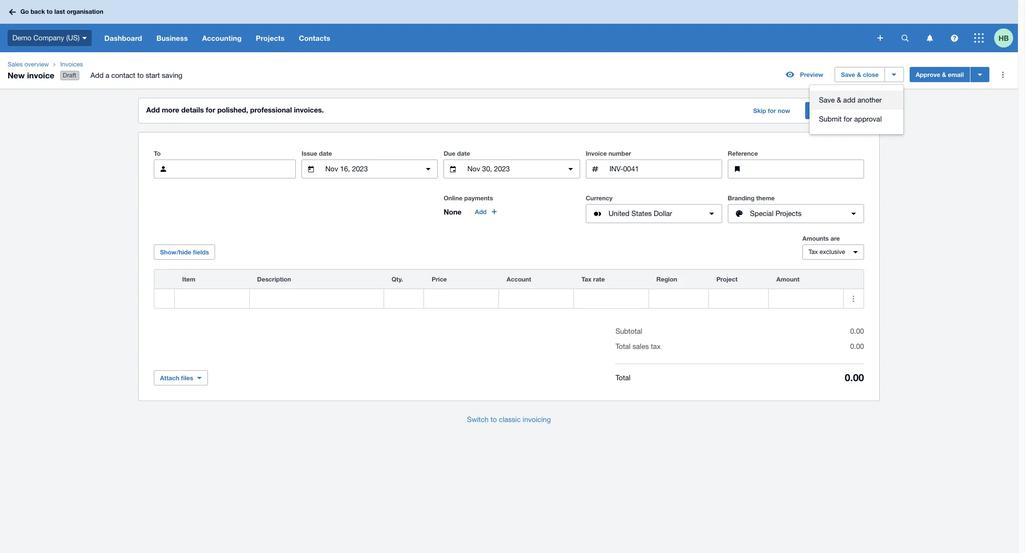 Task type: vqa. For each thing, say whether or not it's contained in the screenshot.
Invoices link
yes



Task type: locate. For each thing, give the bounding box(es) containing it.
amounts are
[[803, 235, 840, 242]]

dashboard link
[[97, 24, 149, 52]]

for left the now
[[768, 107, 776, 115]]

2 vertical spatial 0.00
[[845, 372, 864, 384]]

2 horizontal spatial &
[[942, 71, 947, 78]]

switch to classic invoicing
[[467, 416, 551, 424]]

are
[[831, 235, 840, 242]]

1 horizontal spatial svg image
[[927, 34, 933, 42]]

date right the issue
[[319, 150, 332, 157]]

for for submit for approval
[[844, 115, 853, 123]]

& for email
[[942, 71, 947, 78]]

tax inside invoice line item list element
[[582, 276, 592, 283]]

united
[[609, 210, 630, 218]]

1 horizontal spatial projects
[[776, 210, 802, 218]]

0 vertical spatial 0.00
[[851, 327, 864, 335]]

1 horizontal spatial more date options image
[[561, 160, 580, 179]]

details
[[181, 105, 204, 114], [825, 107, 845, 115]]

add inside add button
[[475, 208, 487, 216]]

add button
[[469, 204, 504, 219]]

save & close button
[[835, 67, 885, 82]]

1 horizontal spatial date
[[457, 150, 470, 157]]

total down subtotal
[[616, 342, 631, 351]]

tax inside popup button
[[809, 248, 818, 256]]

demo company (us) button
[[0, 24, 97, 52]]

0 horizontal spatial svg image
[[878, 35, 883, 41]]

add down payments at the top of page
[[475, 208, 487, 216]]

none field inside invoice line item list element
[[175, 289, 249, 308]]

invoices link
[[56, 60, 190, 69]]

more line item options element
[[844, 270, 864, 289]]

for right submit
[[844, 115, 853, 123]]

1 vertical spatial total
[[616, 374, 631, 382]]

1 vertical spatial save
[[819, 96, 835, 104]]

1 horizontal spatial for
[[768, 107, 776, 115]]

1 more date options image from the left
[[419, 160, 438, 179]]

total down total sales tax
[[616, 374, 631, 382]]

tax for tax exclusive
[[809, 248, 818, 256]]

invoice line item list element
[[154, 269, 864, 309]]

close
[[863, 71, 879, 78]]

2 date from the left
[[457, 150, 470, 157]]

0 horizontal spatial tax
[[582, 276, 592, 283]]

0.00 for subtotal
[[851, 327, 864, 335]]

to left last
[[47, 8, 53, 15]]

0 horizontal spatial more date options image
[[419, 160, 438, 179]]

& left email
[[942, 71, 947, 78]]

to right switch
[[491, 416, 497, 424]]

preview
[[800, 71, 824, 78]]

projects right special
[[776, 210, 802, 218]]

None field
[[175, 289, 249, 308]]

2 horizontal spatial for
[[844, 115, 853, 123]]

&
[[857, 71, 861, 78], [942, 71, 947, 78], [837, 96, 842, 104]]

0 vertical spatial projects
[[256, 34, 285, 42]]

invoice
[[27, 70, 54, 80]]

svg image up email
[[951, 34, 958, 42]]

save up add details
[[819, 96, 835, 104]]

submit for approval
[[819, 115, 882, 123]]

professional
[[250, 105, 292, 114]]

tax
[[809, 248, 818, 256], [582, 276, 592, 283]]

email
[[948, 71, 964, 78]]

invoices.
[[294, 105, 324, 114]]

Invoice number text field
[[609, 160, 722, 178]]

more invoice options image
[[994, 65, 1013, 84]]

date for due date
[[457, 150, 470, 157]]

hb button
[[995, 24, 1018, 52]]

tax rate
[[582, 276, 605, 283]]

group
[[810, 85, 904, 134]]

projects
[[256, 34, 285, 42], [776, 210, 802, 218]]

classic
[[499, 416, 521, 424]]

svg image
[[9, 9, 16, 15], [975, 33, 984, 43], [902, 34, 909, 42], [82, 37, 87, 39]]

1 horizontal spatial details
[[825, 107, 845, 115]]

total for total sales tax
[[616, 342, 631, 351]]

0 horizontal spatial projects
[[256, 34, 285, 42]]

0 horizontal spatial details
[[181, 105, 204, 114]]

for left the polished, on the top
[[206, 105, 215, 114]]

0 vertical spatial total
[[616, 342, 631, 351]]

date right due
[[457, 150, 470, 157]]

1 horizontal spatial tax
[[809, 248, 818, 256]]

sales overview link
[[4, 60, 53, 69]]

add for add a contact to start saving
[[90, 71, 104, 79]]

list box containing save & add another
[[810, 85, 904, 134]]

save left close
[[841, 71, 856, 78]]

add left more
[[146, 105, 160, 114]]

0 vertical spatial save
[[841, 71, 856, 78]]

online
[[444, 194, 463, 202]]

1 vertical spatial tax
[[582, 276, 592, 283]]

to
[[47, 8, 53, 15], [137, 71, 144, 79], [491, 416, 497, 424]]

save & close
[[841, 71, 879, 78]]

2 horizontal spatial to
[[491, 416, 497, 424]]

payments
[[464, 194, 493, 202]]

save
[[841, 71, 856, 78], [819, 96, 835, 104]]

banner containing hb
[[0, 0, 1018, 52]]

special projects button
[[728, 204, 864, 223]]

2 vertical spatial to
[[491, 416, 497, 424]]

show/hide fields
[[160, 248, 209, 256]]

0 horizontal spatial date
[[319, 150, 332, 157]]

fields
[[193, 248, 209, 256]]

total for total
[[616, 374, 631, 382]]

navigation
[[97, 24, 871, 52]]

add inside "add details" button
[[812, 107, 824, 115]]

svg image up approve
[[927, 34, 933, 42]]

to left start
[[137, 71, 144, 79]]

navigation containing dashboard
[[97, 24, 871, 52]]

1 vertical spatial 0.00
[[851, 342, 864, 351]]

company
[[33, 34, 64, 42]]

add left a
[[90, 71, 104, 79]]

0 horizontal spatial save
[[819, 96, 835, 104]]

Quantity field
[[384, 290, 424, 308]]

1 horizontal spatial save
[[841, 71, 856, 78]]

start
[[146, 71, 160, 79]]

more date options image for due date
[[561, 160, 580, 179]]

1 date from the left
[[319, 150, 332, 157]]

0 vertical spatial to
[[47, 8, 53, 15]]

invoices
[[60, 61, 83, 68]]

amounts
[[803, 235, 829, 242]]

svg image
[[927, 34, 933, 42], [951, 34, 958, 42], [878, 35, 883, 41]]

Reference text field
[[751, 160, 864, 178]]

projects left "contacts" popup button
[[256, 34, 285, 42]]

online payments
[[444, 194, 493, 202]]

Due date text field
[[467, 160, 557, 178]]

saving
[[162, 71, 182, 79]]

Amount field
[[769, 290, 844, 308]]

for
[[206, 105, 215, 114], [768, 107, 776, 115], [844, 115, 853, 123]]

save inside 'group'
[[819, 96, 835, 104]]

Inventory item text field
[[175, 290, 249, 308]]

2 more date options image from the left
[[561, 160, 580, 179]]

details up submit
[[825, 107, 845, 115]]

more line item options image
[[844, 289, 863, 308]]

details right more
[[181, 105, 204, 114]]

for inside the skip for now button
[[768, 107, 776, 115]]

1 horizontal spatial &
[[857, 71, 861, 78]]

1 horizontal spatial to
[[137, 71, 144, 79]]

accounting
[[202, 34, 242, 42]]

none
[[444, 208, 462, 216]]

for inside submit for approval button
[[844, 115, 853, 123]]

tax left rate
[[582, 276, 592, 283]]

svg image up close
[[878, 35, 883, 41]]

date for issue date
[[319, 150, 332, 157]]

1 total from the top
[[616, 342, 631, 351]]

0 horizontal spatial &
[[837, 96, 842, 104]]

1 vertical spatial to
[[137, 71, 144, 79]]

tax exclusive button
[[803, 245, 864, 260]]

& left add
[[837, 96, 842, 104]]

united states dollar button
[[586, 204, 722, 223]]

0 vertical spatial tax
[[809, 248, 818, 256]]

0 horizontal spatial to
[[47, 8, 53, 15]]

branding
[[728, 194, 755, 202]]

date
[[319, 150, 332, 157], [457, 150, 470, 157]]

last
[[54, 8, 65, 15]]

& left close
[[857, 71, 861, 78]]

sales
[[8, 61, 23, 68]]

tax down amounts
[[809, 248, 818, 256]]

save for save & add another
[[819, 96, 835, 104]]

skip
[[753, 107, 766, 115]]

2 total from the top
[[616, 374, 631, 382]]

show/hide
[[160, 248, 191, 256]]

& inside 'group'
[[837, 96, 842, 104]]

contacts
[[299, 34, 330, 42]]

more date options image
[[419, 160, 438, 179], [561, 160, 580, 179]]

total
[[616, 342, 631, 351], [616, 374, 631, 382]]

contact
[[111, 71, 135, 79]]

states
[[632, 210, 652, 218]]

& inside "button"
[[942, 71, 947, 78]]

contact element
[[154, 160, 296, 179]]

go
[[20, 8, 29, 15]]

attach
[[160, 374, 179, 382]]

list box
[[810, 85, 904, 134]]

banner
[[0, 0, 1018, 52]]

add
[[844, 96, 856, 104]]

& for add
[[837, 96, 842, 104]]

issue date
[[302, 150, 332, 157]]

add up submit
[[812, 107, 824, 115]]



Task type: describe. For each thing, give the bounding box(es) containing it.
exclusive
[[820, 248, 845, 256]]

to
[[154, 150, 161, 157]]

1 vertical spatial projects
[[776, 210, 802, 218]]

now
[[778, 107, 791, 115]]

switch
[[467, 416, 489, 424]]

approval
[[855, 115, 882, 123]]

add for add details
[[812, 107, 824, 115]]

description
[[257, 276, 291, 283]]

invoice number element
[[586, 160, 722, 179]]

account
[[507, 276, 531, 283]]

number
[[609, 150, 631, 157]]

special
[[750, 210, 774, 218]]

add for add
[[475, 208, 487, 216]]

total sales tax
[[616, 342, 661, 351]]

dashboard
[[104, 34, 142, 42]]

submit
[[819, 115, 842, 123]]

projects button
[[249, 24, 292, 52]]

tax for tax rate
[[582, 276, 592, 283]]

save & add another button
[[810, 91, 904, 110]]

preview button
[[780, 67, 829, 82]]

add a contact to start saving
[[90, 71, 182, 79]]

tax
[[651, 342, 661, 351]]

demo company (us)
[[12, 34, 80, 42]]

theme
[[756, 194, 775, 202]]

To text field
[[177, 160, 296, 178]]

invoicing
[[523, 416, 551, 424]]

0 horizontal spatial for
[[206, 105, 215, 114]]

special projects
[[750, 210, 802, 218]]

region
[[657, 276, 677, 283]]

save for save & close
[[841, 71, 856, 78]]

organisation
[[67, 8, 103, 15]]

polished,
[[217, 105, 248, 114]]

contacts button
[[292, 24, 338, 52]]

more
[[162, 105, 179, 114]]

approve
[[916, 71, 941, 78]]

overview
[[24, 61, 49, 68]]

project
[[717, 276, 738, 283]]

submit for approval button
[[810, 110, 904, 129]]

2 horizontal spatial svg image
[[951, 34, 958, 42]]

sales
[[633, 342, 649, 351]]

attach files
[[160, 374, 193, 382]]

qty.
[[392, 276, 403, 283]]

details inside button
[[825, 107, 845, 115]]

demo
[[12, 34, 31, 42]]

amount
[[777, 276, 800, 283]]

issue
[[302, 150, 317, 157]]

skip for now button
[[748, 103, 796, 118]]

another
[[858, 96, 882, 104]]

(us)
[[66, 34, 80, 42]]

files
[[181, 374, 193, 382]]

business button
[[149, 24, 195, 52]]

subtotal
[[616, 327, 643, 335]]

reference
[[728, 150, 758, 157]]

business
[[156, 34, 188, 42]]

switch to classic invoicing button
[[460, 410, 559, 429]]

save & add another
[[819, 96, 882, 104]]

branding theme
[[728, 194, 775, 202]]

skip for now
[[753, 107, 791, 115]]

add more details for polished, professional invoices. status
[[139, 98, 880, 123]]

Issue date text field
[[325, 160, 415, 178]]

group containing save & add another
[[810, 85, 904, 134]]

to inside button
[[491, 416, 497, 424]]

accounting button
[[195, 24, 249, 52]]

go back to last organisation link
[[6, 3, 109, 20]]

0.00 for total sales tax
[[851, 342, 864, 351]]

new
[[8, 70, 25, 80]]

navigation inside banner
[[97, 24, 871, 52]]

approve & email
[[916, 71, 964, 78]]

more date options image for issue date
[[419, 160, 438, 179]]

approve & email button
[[910, 67, 970, 82]]

tax exclusive
[[809, 248, 845, 256]]

add details
[[812, 107, 845, 115]]

to inside banner
[[47, 8, 53, 15]]

price
[[432, 276, 447, 283]]

new invoice
[[8, 70, 54, 80]]

Description text field
[[250, 290, 384, 308]]

add for add more details for polished, professional invoices.
[[146, 105, 160, 114]]

svg image inside go back to last organisation link
[[9, 9, 16, 15]]

due date
[[444, 150, 470, 157]]

& for close
[[857, 71, 861, 78]]

dollar
[[654, 210, 672, 218]]

hb
[[999, 33, 1009, 42]]

svg image inside demo company (us) popup button
[[82, 37, 87, 39]]

currency
[[586, 194, 613, 202]]

for for skip for now
[[768, 107, 776, 115]]

add more details for polished, professional invoices.
[[146, 105, 324, 114]]

invoice number
[[586, 150, 631, 157]]

a
[[106, 71, 109, 79]]

back
[[31, 8, 45, 15]]

sales overview
[[8, 61, 49, 68]]

Price field
[[424, 290, 499, 308]]

show/hide fields button
[[154, 245, 215, 260]]

rate
[[593, 276, 605, 283]]

attach files button
[[154, 371, 208, 386]]



